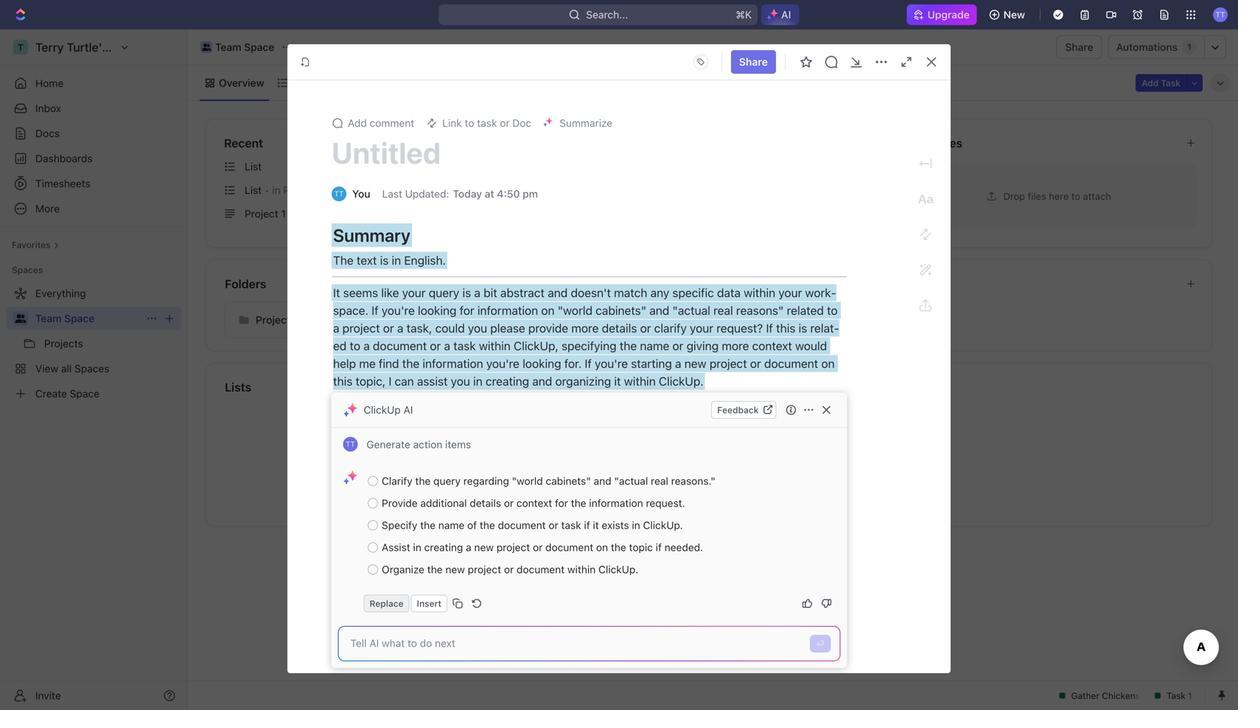Task type: describe. For each thing, give the bounding box(es) containing it.
home
[[35, 77, 64, 89]]

2 vertical spatial is
[[799, 321, 808, 335]]

share inside share button
[[1066, 41, 1094, 53]]

1 horizontal spatial for
[[555, 497, 568, 509]]

assist in creating a new project or document on the topic if needed.
[[382, 541, 704, 553]]

related
[[787, 303, 824, 317]]

add for add comment
[[348, 117, 367, 129]]

1 horizontal spatial more
[[722, 339, 750, 353]]

request?
[[717, 321, 763, 335]]

text
[[357, 253, 377, 267]]

can
[[395, 374, 414, 388]]

english.
[[404, 253, 446, 267]]

0 vertical spatial 1
[[1188, 42, 1192, 52]]

project down seems
[[343, 321, 380, 335]]

assist
[[382, 541, 411, 553]]

4:50
[[497, 188, 520, 200]]

or down clarify at the top
[[673, 339, 684, 353]]

add for add list
[[692, 482, 709, 493]]

1 horizontal spatial new
[[474, 541, 494, 553]]

project 1
[[245, 208, 286, 220]]

the right of
[[480, 519, 495, 531]]

lists
[[225, 380, 251, 394]]

list down recent
[[245, 160, 262, 173]]

folders
[[225, 277, 267, 291]]

0 horizontal spatial this
[[333, 374, 353, 388]]

1 vertical spatial is
[[463, 286, 471, 300]]

0 horizontal spatial on
[[542, 303, 555, 317]]

last updated: today at 4:50 pm
[[382, 188, 538, 200]]

team space tree
[[6, 282, 181, 406]]

replace button
[[364, 595, 410, 612]]

"actual inside it seems like your query is a bit abstract and doesn't match any specific data within your work space. if you're looking for information on "world cabinets" and "actual real reasons" related to a project or a task, could you please provide more details or clarify your request? if this is relat ed to a document or a task within clickup, specifying the name or giving more context would help me find the information you're looking for. if you're starting a new project or document on this topic, i can assist you in creating and organizing it within clickup.
[[673, 303, 711, 317]]

0 horizontal spatial more
[[572, 321, 599, 335]]

folders button
[[224, 275, 1175, 293]]

gantt link
[[405, 73, 435, 93]]

0 vertical spatial team space link
[[197, 38, 278, 56]]

details inside it seems like your query is a bit abstract and doesn't match any specific data within your work space. if you're looking for information on "world cabinets" and "actual real reasons" related to a project or a task, could you please provide more details or clarify your request? if this is relat ed to a document or a task within clickup, specifying the name or giving more context would help me find the information you're looking for. if you're starting a new project or document on this topic, i can assist you in creating and organizing it within clickup.
[[602, 321, 637, 335]]

task,
[[407, 321, 432, 335]]

sidebar navigation
[[0, 29, 188, 710]]

seems
[[343, 286, 378, 300]]

0 vertical spatial this
[[777, 321, 796, 335]]

here
[[1049, 191, 1069, 202]]

1 vertical spatial name
[[439, 519, 465, 531]]

gantt
[[408, 77, 435, 89]]

organize
[[382, 563, 425, 576]]

find
[[379, 357, 399, 371]]

2 vertical spatial to
[[350, 339, 361, 353]]

the
[[333, 253, 354, 267]]

1 horizontal spatial if
[[585, 357, 592, 371]]

upgrade link
[[907, 4, 978, 25]]

files
[[1028, 191, 1047, 202]]

items
[[445, 438, 471, 451]]

board link
[[563, 73, 595, 93]]

resources button
[[904, 134, 1175, 152]]

1 vertical spatial context
[[517, 497, 552, 509]]

1 vertical spatial cabinets"
[[546, 475, 591, 487]]

project down of
[[468, 563, 502, 576]]

Tell AI what to do next text field
[[351, 636, 802, 651]]

clickup,
[[514, 339, 559, 353]]

task inside it seems like your query is a bit abstract and doesn't match any specific data within your work space. if you're looking for information on "world cabinets" and "actual real reasons" related to a project or a task, could you please provide more details or clarify your request? if this is relat ed to a document or a task within clickup, specifying the name or giving more context would help me find the information you're looking for. if you're starting a new project or document on this topic, i can assist you in creating and organizing it within clickup.
[[454, 339, 476, 353]]

document up "find"
[[373, 339, 427, 353]]

docs
[[35, 127, 60, 139]]

tt
[[346, 440, 355, 448]]

project up organize the new project or document within clickup.
[[497, 541, 530, 553]]

generate action items
[[364, 438, 474, 451]]

2 vertical spatial information
[[589, 497, 644, 509]]

0 vertical spatial user group image
[[202, 44, 211, 51]]

0 horizontal spatial your
[[402, 286, 426, 300]]

add task button
[[1136, 74, 1187, 92]]

or left clarify at the top
[[640, 321, 651, 335]]

in right exists
[[632, 519, 641, 531]]

project up lists button
[[710, 357, 748, 371]]

cabinets" inside it seems like your query is a bit abstract and doesn't match any specific data within your work space. if you're looking for information on "world cabinets" and "actual real reasons" related to a project or a task, could you please provide more details or clarify your request? if this is relat ed to a document or a task within clickup, specifying the name or giving more context would help me find the information you're looking for. if you're starting a new project or document on this topic, i can assist you in creating and organizing it within clickup.
[[596, 303, 647, 317]]

assist
[[417, 374, 448, 388]]

1 vertical spatial it
[[593, 519, 599, 531]]

chat link
[[512, 73, 538, 93]]

2 vertical spatial clickup.
[[599, 563, 639, 576]]

0 vertical spatial project
[[283, 184, 317, 196]]

space inside tree
[[64, 312, 95, 324]]

1 vertical spatial to
[[827, 303, 838, 317]]

in right the assist
[[413, 541, 422, 553]]

relat
[[811, 321, 840, 335]]

user group image inside team space tree
[[15, 314, 26, 323]]

0 vertical spatial to
[[1072, 191, 1081, 202]]

and down 'any'
[[650, 303, 670, 317]]

1 horizontal spatial team space
[[215, 41, 275, 53]]

clarify the query regarding "world cabinets" and "actual real reasons."
[[382, 475, 716, 487]]

for inside it seems like your query is a bit abstract and doesn't match any specific data within your work space. if you're looking for information on "world cabinets" and "actual real reasons" related to a project or a task, could you please provide more details or clarify your request? if this is relat ed to a document or a task within clickup, specifying the name or giving more context would help me find the information you're looking for. if you're starting a new project or document on this topic, i can assist you in creating and organizing it within clickup.
[[460, 303, 475, 317]]

the right organize
[[427, 563, 443, 576]]

dashboards link
[[6, 147, 181, 170]]

0 vertical spatial list link
[[289, 73, 309, 93]]

1 vertical spatial looking
[[523, 357, 562, 371]]

1 vertical spatial list link
[[218, 155, 527, 178]]

new button
[[983, 3, 1035, 27]]

and down clickup,
[[533, 374, 553, 388]]

2 vertical spatial new
[[446, 563, 465, 576]]

within up reasons"
[[744, 286, 776, 300]]

or down specify the name of the document or task if it exists in clickup.
[[533, 541, 543, 553]]

creating inside it seems like your query is a bit abstract and doesn't match any specific data within your work space. if you're looking for information on "world cabinets" and "actual real reasons" related to a project or a task, could you please provide more details or clarify your request? if this is relat ed to a document or a task within clickup, specifying the name or giving more context would help me find the information you're looking for. if you're starting a new project or document on this topic, i can assist you in creating and organizing it within clickup.
[[486, 374, 529, 388]]

list • in project 1
[[245, 184, 325, 196]]

•
[[265, 185, 269, 196]]

1 vertical spatial task
[[562, 519, 582, 531]]

match
[[614, 286, 648, 300]]

generate
[[367, 438, 411, 451]]

table
[[462, 77, 488, 89]]

it inside it seems like your query is a bit abstract and doesn't match any specific data within your work space. if you're looking for information on "world cabinets" and "actual real reasons" related to a project or a task, could you please provide more details or clarify your request? if this is relat ed to a document or a task within clickup, specifying the name or giving more context would help me find the information you're looking for. if you're starting a new project or document on this topic, i can assist you in creating and organizing it within clickup.
[[615, 374, 621, 388]]

specify the name of the document or task if it exists in clickup.
[[382, 519, 683, 531]]

feedback
[[718, 405, 759, 415]]

specific
[[673, 286, 714, 300]]

home link
[[6, 72, 181, 95]]

task
[[1162, 78, 1181, 88]]

recent
[[224, 136, 263, 150]]

me
[[359, 357, 376, 371]]

a down 'it'
[[333, 321, 340, 335]]

list inside button
[[711, 482, 727, 493]]

please
[[491, 321, 526, 335]]

0 vertical spatial team
[[215, 41, 242, 53]]

replace
[[370, 598, 404, 609]]

inbox
[[35, 102, 61, 114]]

board
[[566, 77, 595, 89]]

1 vertical spatial real
[[651, 475, 669, 487]]

0 horizontal spatial creating
[[424, 541, 463, 553]]

list left •
[[245, 184, 262, 196]]

or down could
[[430, 339, 441, 353]]

clickup
[[364, 404, 401, 416]]

within down assist in creating a new project or document on the topic if needed.
[[568, 563, 596, 576]]

and up exists
[[594, 475, 612, 487]]

feedback button
[[712, 401, 777, 419]]

1 vertical spatial query
[[434, 475, 461, 487]]

of
[[468, 519, 477, 531]]

0 horizontal spatial you're
[[382, 303, 415, 317]]

document down specify the name of the document or task if it exists in clickup.
[[546, 541, 594, 553]]

1 vertical spatial "world
[[512, 475, 543, 487]]

add comment
[[348, 117, 415, 129]]

share button
[[1057, 35, 1103, 59]]

the down clarify the query regarding "world cabinets" and "actual real reasons."
[[571, 497, 587, 509]]

insert button
[[411, 595, 448, 612]]

specify
[[382, 519, 418, 531]]

1 vertical spatial if
[[656, 541, 662, 553]]

topic
[[629, 541, 653, 553]]

for.
[[565, 357, 582, 371]]

the up can
[[402, 357, 420, 371]]

0 vertical spatial you
[[468, 321, 488, 335]]



Task type: locate. For each thing, give the bounding box(es) containing it.
document down provide additional details or context for the information request.
[[498, 519, 546, 531]]

1 vertical spatial team space link
[[35, 307, 140, 330]]

no lists icon. image
[[680, 399, 739, 458]]

chat
[[515, 77, 538, 89]]

real inside it seems like your query is a bit abstract and doesn't match any specific data within your work space. if you're looking for information on "world cabinets" and "actual real reasons" related to a project or a task, could you please provide more details or clarify your request? if this is relat ed to a document or a task within clickup, specifying the name or giving more context would help me find the information you're looking for. if you're starting a new project or document on this topic, i can assist you in creating and organizing it within clickup.
[[714, 303, 733, 317]]

2 horizontal spatial 1
[[1188, 42, 1192, 52]]

your up giving
[[690, 321, 714, 335]]

0 horizontal spatial it
[[593, 519, 599, 531]]

1 vertical spatial space
[[64, 312, 95, 324]]

name left of
[[439, 519, 465, 531]]

a left task,
[[397, 321, 404, 335]]

document down would
[[765, 357, 819, 371]]

1 horizontal spatial it
[[615, 374, 621, 388]]

team inside tree
[[35, 312, 62, 324]]

it left exists
[[593, 519, 599, 531]]

document down assist in creating a new project or document on the topic if needed.
[[517, 563, 565, 576]]

the down exists
[[611, 541, 627, 553]]

in right •
[[272, 184, 281, 196]]

0 horizontal spatial is
[[380, 253, 389, 267]]

team up overview link
[[215, 41, 242, 53]]

you're down like
[[382, 303, 415, 317]]

a left bit
[[474, 286, 481, 300]]

and left doesn't
[[548, 286, 568, 300]]

projects
[[256, 314, 296, 326]]

in inside it seems like your query is a bit abstract and doesn't match any specific data within your work space. if you're looking for information on "world cabinets" and "actual real reasons" related to a project or a task, could you please provide more details or clarify your request? if this is relat ed to a document or a task within clickup, specifying the name or giving more context would help me find the information you're looking for. if you're starting a new project or document on this topic, i can assist you in creating and organizing it within clickup.
[[473, 374, 483, 388]]

i
[[389, 374, 392, 388]]

1 horizontal spatial your
[[690, 321, 714, 335]]

0 horizontal spatial "actual
[[615, 475, 648, 487]]

0 horizontal spatial new
[[446, 563, 465, 576]]

if right topic
[[656, 541, 662, 553]]

the up starting
[[620, 339, 637, 353]]

context down request?
[[753, 339, 793, 353]]

if
[[584, 519, 590, 531], [656, 541, 662, 553]]

overview link
[[216, 73, 264, 93]]

invite
[[35, 689, 61, 702]]

1 vertical spatial team
[[35, 312, 62, 324]]

abstract
[[501, 286, 545, 300]]

"actual
[[673, 303, 711, 317], [615, 475, 648, 487]]

new up insert "button"
[[446, 563, 465, 576]]

1 horizontal spatial task
[[562, 519, 582, 531]]

0 vertical spatial add
[[1142, 78, 1159, 88]]

a down could
[[444, 339, 451, 353]]

if down seems
[[372, 303, 379, 317]]

it
[[615, 374, 621, 388], [593, 519, 599, 531]]

information up "assist"
[[423, 357, 483, 371]]

clickup. down starting
[[659, 374, 704, 388]]

to up help
[[350, 339, 361, 353]]

a right starting
[[675, 357, 682, 371]]

exists
[[602, 519, 629, 531]]

1 vertical spatial "actual
[[615, 475, 648, 487]]

this down related
[[777, 321, 796, 335]]

in right "assist"
[[473, 374, 483, 388]]

if
[[372, 303, 379, 317], [766, 321, 773, 335], [585, 357, 592, 371]]

the right clarify
[[415, 475, 431, 487]]

2 horizontal spatial if
[[766, 321, 773, 335]]

this down help
[[333, 374, 353, 388]]

1 horizontal spatial on
[[597, 541, 608, 553]]

context up specify the name of the document or task if it exists in clickup.
[[517, 497, 552, 509]]

share down ⌘k at the right of the page
[[739, 56, 768, 68]]

1 vertical spatial user group image
[[15, 314, 26, 323]]

favorites
[[12, 240, 51, 250]]

real up request.
[[651, 475, 669, 487]]

calendar link
[[334, 73, 380, 93]]

context inside it seems like your query is a bit abstract and doesn't match any specific data within your work space. if you're looking for information on "world cabinets" and "actual real reasons" related to a project or a task, could you please provide more details or clarify your request? if this is relat ed to a document or a task within clickup, specifying the name or giving more context would help me find the information you're looking for. if you're starting a new project or document on this topic, i can assist you in creating and organizing it within clickup.
[[753, 339, 793, 353]]

the
[[620, 339, 637, 353], [402, 357, 420, 371], [415, 475, 431, 487], [571, 497, 587, 509], [420, 519, 436, 531], [480, 519, 495, 531], [611, 541, 627, 553], [427, 563, 443, 576]]

list down no lists icon.
[[711, 482, 727, 493]]

table link
[[459, 73, 488, 93]]

query up the additional
[[434, 475, 461, 487]]

0 horizontal spatial if
[[372, 303, 379, 317]]

help
[[333, 357, 356, 371]]

like
[[381, 286, 399, 300]]

query inside it seems like your query is a bit abstract and doesn't match any specific data within your work space. if you're looking for information on "world cabinets" and "actual real reasons" related to a project or a task, could you please provide more details or clarify your request? if this is relat ed to a document or a task within clickup, specifying the name or giving more context would help me find the information you're looking for. if you're starting a new project or document on this topic, i can assist you in creating and organizing it within clickup.
[[429, 286, 460, 300]]

⌘k
[[736, 8, 752, 21]]

details up specifying
[[602, 321, 637, 335]]

or down the regarding
[[504, 497, 514, 509]]

favorites button
[[6, 236, 65, 254]]

a down of
[[466, 541, 472, 553]]

new inside it seems like your query is a bit abstract and doesn't match any specific data within your work space. if you're looking for information on "world cabinets" and "actual real reasons" related to a project or a task, could you please provide more details or clarify your request? if this is relat ed to a document or a task within clickup, specifying the name or giving more context would help me find the information you're looking for. if you're starting a new project or document on this topic, i can assist you in creating and organizing it within clickup.
[[685, 357, 707, 371]]

creating down clickup,
[[486, 374, 529, 388]]

list link right overview
[[289, 73, 309, 93]]

organize the new project or document within clickup.
[[382, 563, 639, 576]]

0 vertical spatial creating
[[486, 374, 529, 388]]

"actual up request.
[[615, 475, 648, 487]]

1 horizontal spatial 1
[[320, 184, 325, 196]]

team space down spaces
[[35, 312, 95, 324]]

1 vertical spatial you
[[451, 374, 470, 388]]

reasons"
[[737, 303, 784, 317]]

1 vertical spatial on
[[822, 357, 835, 371]]

project right •
[[283, 184, 317, 196]]

0 vertical spatial real
[[714, 303, 733, 317]]

looking
[[418, 303, 457, 317], [523, 357, 562, 371]]

1 horizontal spatial context
[[753, 339, 793, 353]]

add left comment
[[348, 117, 367, 129]]

name inside it seems like your query is a bit abstract and doesn't match any specific data within your work space. if you're looking for information on "world cabinets" and "actual real reasons" related to a project or a task, could you please provide more details or clarify your request? if this is relat ed to a document or a task within clickup, specifying the name or giving more context would help me find the information you're looking for. if you're starting a new project or document on this topic, i can assist you in creating and organizing it within clickup.
[[640, 339, 670, 353]]

0 vertical spatial it
[[615, 374, 621, 388]]

dashboards
[[35, 152, 93, 164]]

your right like
[[402, 286, 426, 300]]

regarding
[[464, 475, 509, 487]]

provide
[[529, 321, 569, 335]]

looking down clickup,
[[523, 357, 562, 371]]

you right could
[[468, 321, 488, 335]]

this
[[777, 321, 796, 335], [333, 374, 353, 388]]

0 vertical spatial cabinets"
[[596, 303, 647, 317]]

clickup.
[[659, 374, 704, 388], [643, 519, 683, 531], [599, 563, 639, 576]]

1 horizontal spatial if
[[656, 541, 662, 553]]

at
[[485, 188, 495, 200]]

information
[[478, 303, 538, 317], [423, 357, 483, 371], [589, 497, 644, 509]]

1
[[1188, 42, 1192, 52], [320, 184, 325, 196], [281, 208, 286, 220]]

if down reasons"
[[766, 321, 773, 335]]

1 down list • in project 1
[[281, 208, 286, 220]]

is left bit
[[463, 286, 471, 300]]

1 vertical spatial details
[[470, 497, 501, 509]]

user group image
[[202, 44, 211, 51], [15, 314, 26, 323]]

more up specifying
[[572, 321, 599, 335]]

team space link
[[197, 38, 278, 56], [35, 307, 140, 330]]

1 horizontal spatial name
[[640, 339, 670, 353]]

1 horizontal spatial you're
[[487, 357, 520, 371]]

2 vertical spatial if
[[585, 357, 592, 371]]

data
[[717, 286, 741, 300]]

or left task,
[[383, 321, 394, 335]]

1 right automations
[[1188, 42, 1192, 52]]

2 horizontal spatial you're
[[595, 357, 628, 371]]

0 vertical spatial name
[[640, 339, 670, 353]]

0 horizontal spatial team
[[35, 312, 62, 324]]

share left automations
[[1066, 41, 1094, 53]]

to right 'here'
[[1072, 191, 1081, 202]]

0 vertical spatial is
[[380, 253, 389, 267]]

0 vertical spatial space
[[244, 41, 275, 53]]

1 vertical spatial share
[[739, 56, 768, 68]]

0 vertical spatial clickup.
[[659, 374, 704, 388]]

information up exists
[[589, 497, 644, 509]]

0 horizontal spatial share
[[739, 56, 768, 68]]

document
[[373, 339, 427, 353], [765, 357, 819, 371], [498, 519, 546, 531], [546, 541, 594, 553], [517, 563, 565, 576]]

1 horizontal spatial "world
[[558, 303, 593, 317]]

team space link inside tree
[[35, 307, 140, 330]]

action
[[413, 438, 443, 451]]

2 horizontal spatial on
[[822, 357, 835, 371]]

information up please at left top
[[478, 303, 538, 317]]

summary
[[333, 225, 411, 246]]

to up relat
[[827, 303, 838, 317]]

2 horizontal spatial add
[[1142, 78, 1159, 88]]

share
[[1066, 41, 1094, 53], [739, 56, 768, 68]]

for down clarify the query regarding "world cabinets" and "actual real reasons."
[[555, 497, 568, 509]]

clickup. down topic
[[599, 563, 639, 576]]

the text is in english.
[[333, 253, 446, 267]]

1 right •
[[320, 184, 325, 196]]

project down •
[[245, 208, 279, 220]]

you're down specifying
[[595, 357, 628, 371]]

add task
[[1142, 78, 1181, 88]]

1 vertical spatial for
[[555, 497, 568, 509]]

list link up last
[[218, 155, 527, 178]]

on
[[542, 303, 555, 317], [822, 357, 835, 371], [597, 541, 608, 553]]

more down request?
[[722, 339, 750, 353]]

the down the additional
[[420, 519, 436, 531]]

within down please at left top
[[479, 339, 511, 353]]

if right for.
[[585, 357, 592, 371]]

1 horizontal spatial looking
[[523, 357, 562, 371]]

1 horizontal spatial to
[[827, 303, 838, 317]]

0 horizontal spatial real
[[651, 475, 669, 487]]

updated:
[[405, 188, 449, 200]]

you're down please at left top
[[487, 357, 520, 371]]

on down exists
[[597, 541, 608, 553]]

add list
[[692, 482, 727, 493]]

ed
[[333, 321, 840, 353]]

"world inside it seems like your query is a bit abstract and doesn't match any specific data within your work space. if you're looking for information on "world cabinets" and "actual real reasons" related to a project or a task, could you please provide more details or clarify your request? if this is relat ed to a document or a task within clickup, specifying the name or giving more context would help me find the information you're looking for. if you're starting a new project or document on this topic, i can assist you in creating and organizing it within clickup.
[[558, 303, 593, 317]]

and
[[548, 286, 568, 300], [650, 303, 670, 317], [533, 374, 553, 388], [594, 475, 612, 487]]

a up me at the bottom of page
[[364, 339, 370, 353]]

needed.
[[665, 541, 704, 553]]

clarify
[[655, 321, 687, 335]]

2 vertical spatial add
[[692, 482, 709, 493]]

untitled
[[332, 135, 441, 170]]

clickup ai
[[364, 404, 413, 416]]

2 horizontal spatial your
[[779, 286, 803, 300]]

additional
[[421, 497, 467, 509]]

ai
[[404, 404, 413, 416]]

add for add task
[[1142, 78, 1159, 88]]

upgrade
[[928, 8, 970, 21]]

1 horizontal spatial team
[[215, 41, 242, 53]]

query up could
[[429, 286, 460, 300]]

spaces
[[12, 265, 43, 275]]

in left english.
[[392, 253, 401, 267]]

calendar
[[337, 77, 380, 89]]

0 vertical spatial team space
[[215, 41, 275, 53]]

space
[[244, 41, 275, 53], [64, 312, 95, 324]]

team down spaces
[[35, 312, 62, 324]]

1 horizontal spatial "actual
[[673, 303, 711, 317]]

or down request?
[[751, 357, 762, 371]]

0 horizontal spatial 1
[[281, 208, 286, 220]]

⏎ button
[[810, 635, 831, 653]]

if left exists
[[584, 519, 590, 531]]

provide additional details or context for the information request.
[[382, 497, 685, 509]]

any
[[651, 286, 670, 300]]

bit
[[484, 286, 498, 300]]

team space up overview
[[215, 41, 275, 53]]

new down giving
[[685, 357, 707, 371]]

⏎
[[816, 639, 825, 649]]

automations
[[1117, 41, 1178, 53]]

pm
[[523, 188, 538, 200]]

cabinets" up provide additional details or context for the information request.
[[546, 475, 591, 487]]

0 vertical spatial for
[[460, 303, 475, 317]]

space.
[[333, 286, 837, 317]]

0 vertical spatial "world
[[558, 303, 593, 317]]

0 horizontal spatial user group image
[[15, 314, 26, 323]]

clickup. inside it seems like your query is a bit abstract and doesn't match any specific data within your work space. if you're looking for information on "world cabinets" and "actual real reasons" related to a project or a task, could you please provide more details or clarify your request? if this is relat ed to a document or a task within clickup, specifying the name or giving more context would help me find the information you're looking for. if you're starting a new project or document on this topic, i can assist you in creating and organizing it within clickup.
[[659, 374, 704, 388]]

docs link
[[6, 122, 181, 145]]

2 vertical spatial on
[[597, 541, 608, 553]]

lists button
[[224, 378, 1195, 396]]

1 vertical spatial information
[[423, 357, 483, 371]]

"actual down 'specific'
[[673, 303, 711, 317]]

last
[[382, 188, 403, 200]]

or up assist in creating a new project or document on the topic if needed.
[[549, 519, 559, 531]]

0 vertical spatial information
[[478, 303, 538, 317]]

0 horizontal spatial looking
[[418, 303, 457, 317]]

"world down doesn't
[[558, 303, 593, 317]]

work
[[806, 286, 837, 300]]

0 horizontal spatial team space link
[[35, 307, 140, 330]]

1 horizontal spatial details
[[602, 321, 637, 335]]

details down the regarding
[[470, 497, 501, 509]]

0 horizontal spatial to
[[350, 339, 361, 353]]

is
[[380, 253, 389, 267], [463, 286, 471, 300], [799, 321, 808, 335]]

creating down the additional
[[424, 541, 463, 553]]

0 vertical spatial context
[[753, 339, 793, 353]]

team space
[[215, 41, 275, 53], [35, 312, 95, 324]]

1 horizontal spatial creating
[[486, 374, 529, 388]]

doesn't
[[571, 286, 611, 300]]

2 horizontal spatial to
[[1072, 191, 1081, 202]]

0 horizontal spatial details
[[470, 497, 501, 509]]

0 horizontal spatial project
[[245, 208, 279, 220]]

could
[[436, 321, 465, 335]]

0 horizontal spatial team space
[[35, 312, 95, 324]]

1 horizontal spatial share
[[1066, 41, 1094, 53]]

1 horizontal spatial real
[[714, 303, 733, 317]]

1 horizontal spatial space
[[244, 41, 275, 53]]

you right "assist"
[[451, 374, 470, 388]]

add left task
[[1142, 78, 1159, 88]]

or down assist in creating a new project or document on the topic if needed.
[[504, 563, 514, 576]]

1 vertical spatial clickup.
[[643, 519, 683, 531]]

1 horizontal spatial project
[[283, 184, 317, 196]]

your up related
[[779, 286, 803, 300]]

project 1 link
[[218, 202, 527, 226]]

2 vertical spatial 1
[[281, 208, 286, 220]]

within down starting
[[624, 374, 656, 388]]

0 vertical spatial looking
[[418, 303, 457, 317]]

topic,
[[356, 374, 386, 388]]

your
[[402, 286, 426, 300], [779, 286, 803, 300], [690, 321, 714, 335]]

clickup. down request.
[[643, 519, 683, 531]]

team space inside tree
[[35, 312, 95, 324]]

0 horizontal spatial add
[[348, 117, 367, 129]]

today
[[453, 188, 482, 200]]

list left calendar link
[[292, 77, 309, 89]]

0 vertical spatial new
[[685, 357, 707, 371]]

0 vertical spatial more
[[572, 321, 599, 335]]

timesheets link
[[6, 172, 181, 195]]

0 vertical spatial if
[[584, 519, 590, 531]]

is down related
[[799, 321, 808, 335]]

1 horizontal spatial cabinets"
[[596, 303, 647, 317]]

it seems like your query is a bit abstract and doesn't match any specific data within your work space. if you're looking for information on "world cabinets" and "actual real reasons" related to a project or a task, could you please provide more details or clarify your request? if this is relat ed to a document or a task within clickup, specifying the name or giving more context would help me find the information you're looking for. if you're starting a new project or document on this topic, i can assist you in creating and organizing it within clickup.
[[333, 286, 841, 388]]



Task type: vqa. For each thing, say whether or not it's contained in the screenshot.
tree at the left of the page
no



